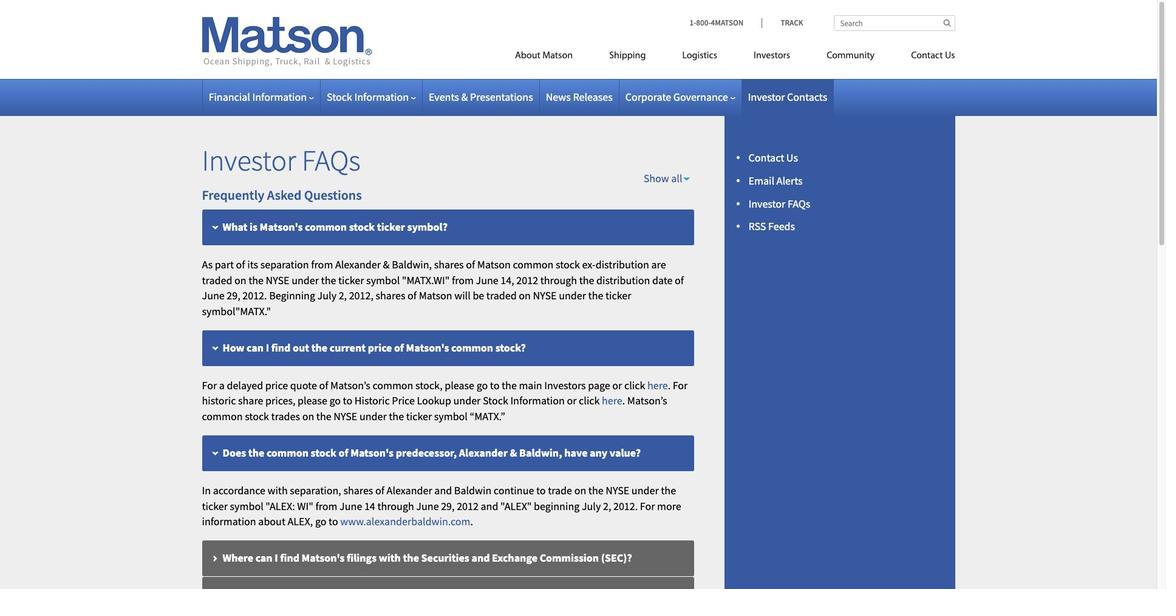 Task type: locate. For each thing, give the bounding box(es) containing it.
investor faqs up asked
[[202, 142, 361, 179]]

2 vertical spatial .
[[470, 515, 473, 528]]

of inside in accordance with separation, shares of alexander and baldwin continue to trade on the nyse under the ticker symbol "alex: wi" from june 14 through june 29, 2012 and "alex" beginning july 2, 2012. for more information about alex, go to
[[375, 483, 384, 497]]

investors inside how can i find out the current price of matson's common stock? tab panel
[[544, 378, 586, 392]]

0 horizontal spatial please
[[298, 394, 327, 408]]

price right current
[[368, 340, 392, 354]]

0 vertical spatial shares
[[434, 257, 464, 271]]

from up the will
[[452, 273, 474, 287]]

1 horizontal spatial faqs
[[788, 197, 810, 210]]

under up more
[[632, 483, 659, 497]]

alexander
[[335, 257, 381, 271], [459, 446, 508, 460], [387, 483, 432, 497]]

0 horizontal spatial i
[[266, 340, 269, 354]]

under inside in accordance with separation, shares of alexander and baldwin continue to trade on the nyse under the ticker symbol "alex: wi" from june 14 through june 29, 2012 and "alex" beginning july 2, 2012. for more information about alex, go to
[[632, 483, 659, 497]]

0 horizontal spatial july
[[317, 289, 336, 303]]

go inside in accordance with separation, shares of alexander and baldwin continue to trade on the nyse under the ticker symbol "alex: wi" from june 14 through june 29, 2012 and "alex" beginning july 2, 2012. for more information about alex, go to
[[315, 515, 326, 528]]

how can i find out the current price of matson's common stock? tab panel
[[202, 378, 694, 424]]

june
[[476, 273, 498, 287], [202, 289, 225, 303], [340, 499, 362, 513], [416, 499, 439, 513]]

matson's down historic
[[351, 446, 394, 460]]

presentations
[[470, 90, 533, 104]]

distribution left date
[[596, 273, 650, 287]]

Search search field
[[834, 15, 955, 31]]

click down page
[[579, 394, 600, 408]]

0 horizontal spatial baldwin,
[[392, 257, 432, 271]]

from right separation
[[311, 257, 333, 271]]

0 vertical spatial contact
[[911, 51, 943, 61]]

baldwin
[[454, 483, 491, 497]]

2 vertical spatial investor
[[748, 197, 785, 210]]

i inside tab
[[275, 551, 278, 565]]

0 horizontal spatial investor faqs
[[202, 142, 361, 179]]

stock down the 'share'
[[245, 409, 269, 423]]

top menu navigation
[[460, 45, 955, 70]]

2012. left more
[[613, 499, 638, 513]]

value?
[[610, 446, 641, 460]]

to inside . for historic share prices, please go to historic price lookup under stock information or click
[[343, 394, 352, 408]]

1 vertical spatial here
[[602, 394, 622, 408]]

matson's up stock,
[[406, 340, 449, 354]]

page
[[588, 378, 610, 392]]

0 horizontal spatial 29,
[[227, 289, 240, 303]]

alexander up 2012,
[[335, 257, 381, 271]]

0 vertical spatial .
[[668, 378, 671, 392]]

july right the beginning
[[582, 499, 601, 513]]

symbol inside in accordance with separation, shares of alexander and baldwin continue to trade on the nyse under the ticker symbol "alex: wi" from june 14 through june 29, 2012 and "alex" beginning july 2, 2012. for more information about alex, go to
[[230, 499, 263, 513]]

0 horizontal spatial &
[[383, 257, 390, 271]]

2 vertical spatial &
[[510, 446, 517, 460]]

29, inside in accordance with separation, shares of alexander and baldwin continue to trade on the nyse under the ticker symbol "alex: wi" from june 14 through june 29, 2012 and "alex" beginning july 2, 2012. for more information about alex, go to
[[441, 499, 455, 513]]

ticker
[[377, 220, 405, 234], [338, 273, 364, 287], [605, 289, 631, 303], [406, 409, 432, 423], [202, 499, 228, 513]]

is
[[250, 220, 258, 234]]

matson right about
[[542, 51, 573, 61]]

2012 right 14,
[[516, 273, 538, 287]]

investor contacts link
[[748, 90, 827, 104]]

can
[[247, 340, 264, 354], [255, 551, 272, 565]]

1 vertical spatial please
[[298, 394, 327, 408]]

about
[[515, 51, 540, 61]]

matson's right is
[[260, 220, 303, 234]]

matson's left the filings
[[302, 551, 345, 565]]

29, down baldwin
[[441, 499, 455, 513]]

information inside . for historic share prices, please go to historic price lookup under stock information or click
[[510, 394, 565, 408]]

i
[[266, 340, 269, 354], [275, 551, 278, 565]]

1 horizontal spatial through
[[540, 273, 577, 287]]

None search field
[[834, 15, 955, 31]]

0 horizontal spatial matson's
[[330, 378, 370, 392]]

show all link
[[202, 170, 694, 187]]

0 vertical spatial matson
[[542, 51, 573, 61]]

0 vertical spatial or
[[612, 378, 622, 392]]

0 vertical spatial can
[[247, 340, 264, 354]]

tab
[[202, 577, 694, 589]]

with up "alex:
[[268, 483, 288, 497]]

symbol
[[366, 273, 400, 287], [434, 409, 468, 423], [230, 499, 263, 513]]

please inside . for historic share prices, please go to historic price lookup under stock information or click
[[298, 394, 327, 408]]

.
[[668, 378, 671, 392], [622, 394, 625, 408], [470, 515, 473, 528]]

1 vertical spatial contact
[[748, 151, 784, 165]]

1 horizontal spatial 2012
[[516, 273, 538, 287]]

where can i find matson's filings with the securities and exchange commission (sec)? tab
[[202, 540, 694, 577]]

under inside '. matson's common stock trades on the nyse under the ticker symbol "matx."'
[[359, 409, 387, 423]]

1 vertical spatial stock
[[483, 394, 508, 408]]

alexander inside in accordance with separation, shares of alexander and baldwin continue to trade on the nyse under the ticker symbol "alex: wi" from june 14 through june 29, 2012 and "alex" beginning july 2, 2012. for more information about alex, go to
[[387, 483, 432, 497]]

to left trade
[[536, 483, 546, 497]]

on right trade
[[574, 483, 586, 497]]

about matson
[[515, 51, 573, 61]]

2 horizontal spatial &
[[510, 446, 517, 460]]

through right 14,
[[540, 273, 577, 287]]

common up 14,
[[513, 257, 554, 271]]

trade
[[548, 483, 572, 497]]

how can i find out the current price of matson's common stock? tab
[[202, 330, 694, 367]]

under up "matx."
[[453, 394, 481, 408]]

for inside . for historic share prices, please go to historic price lookup under stock information or click
[[673, 378, 688, 392]]

have
[[564, 446, 588, 460]]

under up beginning
[[292, 273, 319, 287]]

baldwin, inside tab
[[519, 446, 562, 460]]

baldwin,
[[392, 257, 432, 271], [519, 446, 562, 460]]

find inside 'tab'
[[271, 340, 291, 354]]

to
[[490, 378, 499, 392], [343, 394, 352, 408], [536, 483, 546, 497], [329, 515, 338, 528]]

2 vertical spatial symbol
[[230, 499, 263, 513]]

29, up symbol"matx."
[[227, 289, 240, 303]]

find inside tab
[[280, 551, 299, 565]]

and down baldwin
[[481, 499, 498, 513]]

information for stock information
[[354, 90, 409, 104]]

1 vertical spatial click
[[579, 394, 600, 408]]

go right alex,
[[315, 515, 326, 528]]

please down the quote
[[298, 394, 327, 408]]

investors left page
[[544, 378, 586, 392]]

traded down part
[[202, 273, 232, 287]]

symbol up 2012,
[[366, 273, 400, 287]]

www.alexanderbaldwin.com
[[340, 515, 470, 528]]

1 vertical spatial from
[[452, 273, 474, 287]]

investors inside top menu navigation
[[754, 51, 790, 61]]

. for matson's
[[622, 394, 625, 408]]

0 horizontal spatial go
[[315, 515, 326, 528]]

i left out
[[266, 340, 269, 354]]

1 horizontal spatial symbol
[[366, 273, 400, 287]]

contact up email
[[748, 151, 784, 165]]

faqs up questions on the left top of page
[[302, 142, 361, 179]]

1 horizontal spatial 2,
[[603, 499, 611, 513]]

lookup
[[417, 394, 451, 408]]

on
[[234, 273, 246, 287], [519, 289, 531, 303], [302, 409, 314, 423], [574, 483, 586, 497]]

1 vertical spatial .
[[622, 394, 625, 408]]

please up lookup
[[445, 378, 474, 392]]

0 vertical spatial stock
[[327, 90, 352, 104]]

0 vertical spatial here link
[[647, 378, 668, 392]]

and left baldwin
[[434, 483, 452, 497]]

0 vertical spatial please
[[445, 378, 474, 392]]

1 vertical spatial alexander
[[459, 446, 508, 460]]

0 horizontal spatial with
[[268, 483, 288, 497]]

faqs down alerts
[[788, 197, 810, 210]]

0 horizontal spatial investors
[[544, 378, 586, 392]]

2, inside in accordance with separation, shares of alexander and baldwin continue to trade on the nyse under the ticker symbol "alex: wi" from june 14 through june 29, 2012 and "alex" beginning july 2, 2012. for more information about alex, go to
[[603, 499, 611, 513]]

with inside in accordance with separation, shares of alexander and baldwin continue to trade on the nyse under the ticker symbol "alex: wi" from june 14 through june 29, 2012 and "alex" beginning july 2, 2012. for more information about alex, go to
[[268, 483, 288, 497]]

july
[[317, 289, 336, 303], [582, 499, 601, 513]]

click
[[624, 378, 645, 392], [579, 394, 600, 408]]

us down search image
[[945, 51, 955, 61]]

1 horizontal spatial go
[[329, 394, 341, 408]]

investor for investor faqs link
[[748, 197, 785, 210]]

stock left ex-
[[556, 257, 580, 271]]

alexander inside tab
[[459, 446, 508, 460]]

traded down 14,
[[486, 289, 517, 303]]

on right be
[[519, 289, 531, 303]]

common down trades
[[267, 446, 308, 460]]

1 vertical spatial shares
[[376, 289, 405, 303]]

29, inside as part of its separation from alexander & baldwin, shares of matson common stock ex-distribution are traded on the nyse under the ticker symbol "matx.wi" from june 14, 2012 through the distribution date of june 29, 2012. beginning july 2, 2012, shares of matson will be traded on nyse under the ticker symbol"matx."
[[227, 289, 240, 303]]

with right the filings
[[379, 551, 401, 565]]

can inside tab
[[255, 551, 272, 565]]

nyse
[[266, 273, 289, 287], [533, 289, 557, 303], [334, 409, 357, 423], [606, 483, 629, 497]]

0 horizontal spatial contact
[[748, 151, 784, 165]]

1 vertical spatial 2012.
[[613, 499, 638, 513]]

2 horizontal spatial shares
[[434, 257, 464, 271]]

0 vertical spatial click
[[624, 378, 645, 392]]

2, left 2012,
[[339, 289, 347, 303]]

investor up frequently
[[202, 142, 296, 179]]

investor
[[748, 90, 785, 104], [202, 142, 296, 179], [748, 197, 785, 210]]

investors link
[[735, 45, 808, 70]]

symbol?
[[407, 220, 448, 234]]

2 horizontal spatial symbol
[[434, 409, 468, 423]]

2012 down baldwin
[[457, 499, 479, 513]]

1 vertical spatial distribution
[[596, 273, 650, 287]]

1 horizontal spatial us
[[945, 51, 955, 61]]

baldwin, left 'have'
[[519, 446, 562, 460]]

show all frequently asked questions
[[202, 171, 682, 204]]

june up be
[[476, 273, 498, 287]]

click right page
[[624, 378, 645, 392]]

financial information
[[209, 90, 307, 104]]

through inside as part of its separation from alexander & baldwin, shares of matson common stock ex-distribution are traded on the nyse under the ticker symbol "matx.wi" from june 14, 2012 through the distribution date of june 29, 2012. beginning july 2, 2012, shares of matson will be traded on nyse under the ticker symbol"matx."
[[540, 273, 577, 287]]

of up separation,
[[339, 446, 348, 460]]

and left 'exchange'
[[472, 551, 490, 565]]

historic
[[355, 394, 390, 408]]

what is matson's common stock ticker symbol? tab panel
[[202, 257, 694, 319]]

in
[[202, 483, 211, 497]]

2012
[[516, 273, 538, 287], [457, 499, 479, 513]]

contact us link
[[893, 45, 955, 70], [748, 151, 798, 165]]

shares up 14
[[343, 483, 373, 497]]

i down about
[[275, 551, 278, 565]]

"alex:
[[266, 499, 295, 513]]

how can i find out the current price of matson's common stock?
[[223, 340, 526, 354]]

what is matson's common stock ticker symbol?
[[223, 220, 448, 234]]

0 vertical spatial july
[[317, 289, 336, 303]]

investor down "investors" link
[[748, 90, 785, 104]]

1 horizontal spatial matson's
[[627, 394, 667, 408]]

all
[[671, 171, 682, 185]]

matson's inside does the common stock of matson's predecessor, alexander & baldwin, have any value? tab
[[351, 446, 394, 460]]

stock
[[327, 90, 352, 104], [483, 394, 508, 408]]

does the common stock of matson's predecessor, alexander & baldwin, have any value? tab panel
[[202, 483, 694, 530]]

find left out
[[271, 340, 291, 354]]

symbol down the accordance
[[230, 499, 263, 513]]

go up "matx."
[[477, 378, 488, 392]]

2 horizontal spatial for
[[673, 378, 688, 392]]

find for out
[[271, 340, 291, 354]]

1 horizontal spatial contact
[[911, 51, 943, 61]]

common up price
[[373, 378, 413, 392]]

0 vertical spatial i
[[266, 340, 269, 354]]

1 horizontal spatial july
[[582, 499, 601, 513]]

here link right page
[[647, 378, 668, 392]]

0 vertical spatial with
[[268, 483, 288, 497]]

1 horizontal spatial investors
[[754, 51, 790, 61]]

can inside 'tab'
[[247, 340, 264, 354]]

1 vertical spatial or
[[567, 394, 577, 408]]

matson
[[542, 51, 573, 61], [477, 257, 511, 271], [419, 289, 452, 303]]

0 vertical spatial contact us
[[911, 51, 955, 61]]

0 horizontal spatial click
[[579, 394, 600, 408]]

can right how
[[247, 340, 264, 354]]

on right trades
[[302, 409, 314, 423]]

find
[[271, 340, 291, 354], [280, 551, 299, 565]]

contact down the search search box
[[911, 51, 943, 61]]

through up www.alexanderbaldwin.com link
[[377, 499, 414, 513]]

. for historic share prices, please go to historic price lookup under stock information or click
[[202, 378, 688, 408]]

& inside tab
[[510, 446, 517, 460]]

information
[[252, 90, 307, 104], [354, 90, 409, 104], [510, 394, 565, 408]]

through inside in accordance with separation, shares of alexander and baldwin continue to trade on the nyse under the ticker symbol "alex: wi" from june 14 through june 29, 2012 and "alex" beginning july 2, 2012. for more information about alex, go to
[[377, 499, 414, 513]]

0 vertical spatial here
[[647, 378, 668, 392]]

2, right the beginning
[[603, 499, 611, 513]]

click inside . for historic share prices, please go to historic price lookup under stock information or click
[[579, 394, 600, 408]]

of inside tab
[[339, 446, 348, 460]]

1 vertical spatial here link
[[602, 394, 622, 408]]

under
[[292, 273, 319, 287], [559, 289, 586, 303], [453, 394, 481, 408], [359, 409, 387, 423], [632, 483, 659, 497]]

contact us inside top menu navigation
[[911, 51, 955, 61]]

shares right 2012,
[[376, 289, 405, 303]]

matson down "matx.wi"
[[419, 289, 452, 303]]

shares inside in accordance with separation, shares of alexander and baldwin continue to trade on the nyse under the ticker symbol "alex: wi" from june 14 through june 29, 2012 and "alex" beginning july 2, 2012. for more information about alex, go to
[[343, 483, 373, 497]]

0 horizontal spatial 2012.
[[242, 289, 267, 303]]

0 horizontal spatial .
[[470, 515, 473, 528]]

common down historic
[[202, 409, 243, 423]]

commission
[[540, 551, 599, 565]]

0 vertical spatial go
[[477, 378, 488, 392]]

1 horizontal spatial traded
[[486, 289, 517, 303]]

2 horizontal spatial information
[[510, 394, 565, 408]]

& inside as part of its separation from alexander & baldwin, shares of matson common stock ex-distribution are traded on the nyse under the ticker symbol "matx.wi" from june 14, 2012 through the distribution date of june 29, 2012. beginning july 2, 2012, shares of matson will be traded on nyse under the ticker symbol"matx."
[[383, 257, 390, 271]]

shipping link
[[591, 45, 664, 70]]

from down separation,
[[316, 499, 337, 513]]

investor faqs
[[202, 142, 361, 179], [748, 197, 810, 210]]

and inside where can i find matson's filings with the securities and exchange commission (sec)? tab
[[472, 551, 490, 565]]

exchange
[[492, 551, 537, 565]]

or right page
[[612, 378, 622, 392]]

beginning
[[269, 289, 315, 303]]

go left historic
[[329, 394, 341, 408]]

0 horizontal spatial symbol
[[230, 499, 263, 513]]

investors down track link
[[754, 51, 790, 61]]

1 horizontal spatial price
[[368, 340, 392, 354]]

1 horizontal spatial here link
[[647, 378, 668, 392]]

0 vertical spatial matson's
[[330, 378, 370, 392]]

contact us link down search image
[[893, 45, 955, 70]]

common
[[305, 220, 347, 234], [513, 257, 554, 271], [451, 340, 493, 354], [373, 378, 413, 392], [202, 409, 243, 423], [267, 446, 308, 460]]

matson image
[[202, 17, 372, 67]]

alexander inside as part of its separation from alexander & baldwin, shares of matson common stock ex-distribution are traded on the nyse under the ticker symbol "matx.wi" from june 14, 2012 through the distribution date of june 29, 2012. beginning july 2, 2012, shares of matson will be traded on nyse under the ticker symbol"matx."
[[335, 257, 381, 271]]

can for how
[[247, 340, 264, 354]]

under down historic
[[359, 409, 387, 423]]

www.alexanderbaldwin.com link
[[340, 515, 470, 528]]

matson's up value?
[[627, 394, 667, 408]]

1 vertical spatial price
[[265, 378, 288, 392]]

with inside tab
[[379, 551, 401, 565]]

0 vertical spatial traded
[[202, 273, 232, 287]]

0 vertical spatial price
[[368, 340, 392, 354]]

. inside . for historic share prices, please go to historic price lookup under stock information or click
[[668, 378, 671, 392]]

1 vertical spatial and
[[481, 499, 498, 513]]

matson's inside where can i find matson's filings with the securities and exchange commission (sec)? tab
[[302, 551, 345, 565]]

0 vertical spatial investor
[[748, 90, 785, 104]]

0 horizontal spatial 2,
[[339, 289, 347, 303]]

can right where
[[255, 551, 272, 565]]

price up prices, in the left bottom of the page
[[265, 378, 288, 392]]

contact us link up the email alerts on the right
[[748, 151, 798, 165]]

1 vertical spatial can
[[255, 551, 272, 565]]

alexander up www.alexanderbaldwin.com .
[[387, 483, 432, 497]]

. inside '. matson's common stock trades on the nyse under the ticker symbol "matx."'
[[622, 394, 625, 408]]

alexander down "matx."
[[459, 446, 508, 460]]

separation
[[260, 257, 309, 271]]

information for financial information
[[252, 90, 307, 104]]

go
[[477, 378, 488, 392], [329, 394, 341, 408], [315, 515, 326, 528]]

investor up rss feeds link
[[748, 197, 785, 210]]

i inside 'tab'
[[266, 340, 269, 354]]

2 vertical spatial from
[[316, 499, 337, 513]]

matson up 14,
[[477, 257, 511, 271]]

financial information link
[[209, 90, 314, 104]]

or up 'have'
[[567, 394, 577, 408]]

0 vertical spatial through
[[540, 273, 577, 287]]

0 vertical spatial investors
[[754, 51, 790, 61]]

0 vertical spatial contact us link
[[893, 45, 955, 70]]

investor faqs up the feeds
[[748, 197, 810, 210]]

corporate governance link
[[625, 90, 735, 104]]

to left historic
[[343, 394, 352, 408]]

1 vertical spatial baldwin,
[[519, 446, 562, 460]]

matson's inside how can i find out the current price of matson's common stock? 'tab'
[[406, 340, 449, 354]]

baldwin, inside as part of its separation from alexander & baldwin, shares of matson common stock ex-distribution are traded on the nyse under the ticker symbol "matx.wi" from june 14, 2012 through the distribution date of june 29, 2012. beginning july 2, 2012, shares of matson will be traded on nyse under the ticker symbol"matx."
[[392, 257, 432, 271]]

&
[[461, 90, 468, 104], [383, 257, 390, 271], [510, 446, 517, 460]]

symbol"matx."
[[202, 304, 271, 318]]

0 vertical spatial symbol
[[366, 273, 400, 287]]

2012,
[[349, 289, 373, 303]]

0 vertical spatial 29,
[[227, 289, 240, 303]]

its
[[247, 257, 258, 271]]

1 vertical spatial go
[[329, 394, 341, 408]]

of up www.alexanderbaldwin.com
[[375, 483, 384, 497]]

2 horizontal spatial matson
[[542, 51, 573, 61]]

please
[[445, 378, 474, 392], [298, 394, 327, 408]]

email alerts
[[748, 174, 803, 188]]

contact us
[[911, 51, 955, 61], [748, 151, 798, 165]]

here link
[[647, 378, 668, 392], [602, 394, 622, 408]]

july inside in accordance with separation, shares of alexander and baldwin continue to trade on the nyse under the ticker symbol "alex: wi" from june 14 through june 29, 2012 and "alex" beginning july 2, 2012. for more information about alex, go to
[[582, 499, 601, 513]]

us up alerts
[[786, 151, 798, 165]]

matson's up historic
[[330, 378, 370, 392]]

here link down page
[[602, 394, 622, 408]]

us inside top menu navigation
[[945, 51, 955, 61]]

news releases link
[[546, 90, 613, 104]]

0 vertical spatial us
[[945, 51, 955, 61]]

1 vertical spatial 2012
[[457, 499, 479, 513]]

does the common stock of matson's predecessor, alexander & baldwin, have any value?
[[223, 446, 641, 460]]

of down "matx.wi"
[[408, 289, 417, 303]]

distribution left are at the top
[[596, 257, 649, 271]]

1 vertical spatial matson's
[[627, 394, 667, 408]]

here
[[647, 378, 668, 392], [602, 394, 622, 408]]

contact us down search image
[[911, 51, 955, 61]]

matson's inside '. matson's common stock trades on the nyse under the ticker symbol "matx."'
[[627, 394, 667, 408]]

shipping
[[609, 51, 646, 61]]

current
[[330, 340, 366, 354]]

1 horizontal spatial stock
[[483, 394, 508, 408]]



Task type: vqa. For each thing, say whether or not it's contained in the screenshot.
'U.S.' corresponding to 6/2/2022
no



Task type: describe. For each thing, give the bounding box(es) containing it.
main
[[519, 378, 542, 392]]

(sec)?
[[601, 551, 632, 565]]

1 horizontal spatial &
[[461, 90, 468, 104]]

. inside does the common stock of matson's predecessor, alexander & baldwin, have any value? tab panel
[[470, 515, 473, 528]]

1 horizontal spatial or
[[612, 378, 622, 392]]

0 horizontal spatial traded
[[202, 273, 232, 287]]

as
[[202, 257, 213, 271]]

1 vertical spatial faqs
[[788, 197, 810, 210]]

frequently
[[202, 187, 264, 204]]

about
[[258, 515, 285, 528]]

community
[[827, 51, 875, 61]]

. matson's common stock trades on the nyse under the ticker symbol "matx."
[[202, 394, 667, 423]]

1 vertical spatial matson
[[477, 257, 511, 271]]

0 horizontal spatial matson
[[419, 289, 452, 303]]

stock up separation,
[[311, 446, 336, 460]]

price
[[392, 394, 415, 408]]

of left its
[[236, 257, 245, 271]]

alexander for baldwin
[[387, 483, 432, 497]]

stock inside '. matson's common stock trades on the nyse under the ticker symbol "matx."'
[[245, 409, 269, 423]]

find for matson's
[[280, 551, 299, 565]]

logistics link
[[664, 45, 735, 70]]

governance
[[673, 90, 728, 104]]

for inside in accordance with separation, shares of alexander and baldwin continue to trade on the nyse under the ticker symbol "alex: wi" from june 14 through june 29, 2012 and "alex" beginning july 2, 2012. for more information about alex, go to
[[640, 499, 655, 513]]

delayed
[[227, 378, 263, 392]]

matson's inside what is matson's common stock ticker symbol? tab
[[260, 220, 303, 234]]

any
[[590, 446, 607, 460]]

0 vertical spatial distribution
[[596, 257, 649, 271]]

investor contacts
[[748, 90, 827, 104]]

ticker inside tab
[[377, 220, 405, 234]]

prices,
[[265, 394, 295, 408]]

contacts
[[787, 90, 827, 104]]

logistics
[[682, 51, 717, 61]]

as part of its separation from alexander & baldwin, shares of matson common stock ex-distribution are traded on the nyse under the ticker symbol "matx.wi" from june 14, 2012 through the distribution date of june 29, 2012. beginning july 2, 2012, shares of matson will be traded on nyse under the ticker symbol"matx."
[[202, 257, 684, 318]]

events & presentations link
[[429, 90, 533, 104]]

out
[[293, 340, 309, 354]]

or inside . for historic share prices, please go to historic price lookup under stock information or click
[[567, 394, 577, 408]]

on up symbol"matx."
[[234, 273, 246, 287]]

stock?
[[495, 340, 526, 354]]

2 horizontal spatial go
[[477, 378, 488, 392]]

will
[[454, 289, 471, 303]]

nyse inside '. matson's common stock trades on the nyse under the ticker symbol "matx."'
[[334, 409, 357, 423]]

1 horizontal spatial shares
[[376, 289, 405, 303]]

alex,
[[288, 515, 313, 528]]

1 vertical spatial investor faqs
[[748, 197, 810, 210]]

from inside in accordance with separation, shares of alexander and baldwin continue to trade on the nyse under the ticker symbol "alex: wi" from june 14 through june 29, 2012 and "alex" beginning july 2, 2012. for more information about alex, go to
[[316, 499, 337, 513]]

corporate governance
[[625, 90, 728, 104]]

1-
[[690, 18, 696, 28]]

filings
[[347, 551, 377, 565]]

information
[[202, 515, 256, 528]]

what
[[223, 220, 247, 234]]

ticker inside '. matson's common stock trades on the nyse under the ticker symbol "matx."'
[[406, 409, 432, 423]]

show
[[644, 171, 669, 185]]

2012 inside in accordance with separation, shares of alexander and baldwin continue to trade on the nyse under the ticker symbol "alex: wi" from june 14 through june 29, 2012 and "alex" beginning july 2, 2012. for more information about alex, go to
[[457, 499, 479, 513]]

email
[[748, 174, 774, 188]]

more
[[657, 499, 681, 513]]

alerts
[[776, 174, 803, 188]]

news releases
[[546, 90, 613, 104]]

contact inside top menu navigation
[[911, 51, 943, 61]]

stock information
[[327, 90, 409, 104]]

2012. inside in accordance with separation, shares of alexander and baldwin continue to trade on the nyse under the ticker symbol "alex: wi" from june 14 through june 29, 2012 and "alex" beginning july 2, 2012. for more information about alex, go to
[[613, 499, 638, 513]]

"matx.wi"
[[402, 273, 450, 287]]

. for for
[[668, 378, 671, 392]]

investor for the investor contacts link
[[748, 90, 785, 104]]

accordance
[[213, 483, 265, 497]]

0 vertical spatial from
[[311, 257, 333, 271]]

community link
[[808, 45, 893, 70]]

of right date
[[675, 273, 684, 287]]

ticker inside in accordance with separation, shares of alexander and baldwin continue to trade on the nyse under the ticker symbol "alex: wi" from june 14 through june 29, 2012 and "alex" beginning july 2, 2012. for more information about alex, go to
[[202, 499, 228, 513]]

july inside as part of its separation from alexander & baldwin, shares of matson common stock ex-distribution are traded on the nyse under the ticker symbol "matx.wi" from june 14, 2012 through the distribution date of june 29, 2012. beginning july 2, 2012, shares of matson will be traded on nyse under the ticker symbol"matx."
[[317, 289, 336, 303]]

common inside '. matson's common stock trades on the nyse under the ticker symbol "matx."'
[[202, 409, 243, 423]]

0 horizontal spatial here link
[[602, 394, 622, 408]]

2012. inside as part of its separation from alexander & baldwin, shares of matson common stock ex-distribution are traded on the nyse under the ticker symbol "matx.wi" from june 14, 2012 through the distribution date of june 29, 2012. beginning july 2, 2012, shares of matson will be traded on nyse under the ticker symbol"matx."
[[242, 289, 267, 303]]

of inside 'tab'
[[394, 340, 404, 354]]

events
[[429, 90, 459, 104]]

wi"
[[297, 499, 313, 513]]

0 vertical spatial faqs
[[302, 142, 361, 179]]

0 vertical spatial and
[[434, 483, 452, 497]]

continue
[[494, 483, 534, 497]]

financial
[[209, 90, 250, 104]]

2, inside as part of its separation from alexander & baldwin, shares of matson common stock ex-distribution are traded on the nyse under the ticker symbol "matx.wi" from june 14, 2012 through the distribution date of june 29, 2012. beginning july 2, 2012, shares of matson will be traded on nyse under the ticker symbol"matx."
[[339, 289, 347, 303]]

predecessor,
[[396, 446, 457, 460]]

under inside . for historic share prices, please go to historic price lookup under stock information or click
[[453, 394, 481, 408]]

stock,
[[415, 378, 443, 392]]

1 vertical spatial investor
[[202, 142, 296, 179]]

stock information link
[[327, 90, 416, 104]]

ex-
[[582, 257, 596, 271]]

email alerts link
[[748, 174, 803, 188]]

quote
[[290, 378, 317, 392]]

events & presentations
[[429, 90, 533, 104]]

rss feeds link
[[748, 219, 795, 233]]

can for where
[[255, 551, 272, 565]]

for a delayed price quote of matson's common stock, please go to the main investors page or click here
[[202, 378, 668, 392]]

1 vertical spatial traded
[[486, 289, 517, 303]]

www.alexanderbaldwin.com .
[[340, 515, 473, 528]]

separation,
[[290, 483, 341, 497]]

1-800-4matson
[[690, 18, 744, 28]]

0 vertical spatial investor faqs
[[202, 142, 361, 179]]

securities
[[421, 551, 469, 565]]

share
[[238, 394, 263, 408]]

go inside . for historic share prices, please go to historic price lookup under stock information or click
[[329, 394, 341, 408]]

in accordance with separation, shares of alexander and baldwin continue to trade on the nyse under the ticker symbol "alex: wi" from june 14 through june 29, 2012 and "alex" beginning july 2, 2012. for more information about alex, go to
[[202, 483, 681, 528]]

"alex"
[[500, 499, 532, 513]]

of right the quote
[[319, 378, 328, 392]]

rss feeds
[[748, 219, 795, 233]]

a
[[219, 378, 225, 392]]

news
[[546, 90, 571, 104]]

stock inside . for historic share prices, please go to historic price lookup under stock information or click
[[483, 394, 508, 408]]

on inside in accordance with separation, shares of alexander and baldwin continue to trade on the nyse under the ticker symbol "alex: wi" from june 14 through june 29, 2012 and "alex" beginning july 2, 2012. for more information about alex, go to
[[574, 483, 586, 497]]

june left 14
[[340, 499, 362, 513]]

feeds
[[768, 219, 795, 233]]

does
[[223, 446, 246, 460]]

0 horizontal spatial stock
[[327, 90, 352, 104]]

common inside as part of its separation from alexander & baldwin, shares of matson common stock ex-distribution are traded on the nyse under the ticker symbol "matx.wi" from june 14, 2012 through the distribution date of june 29, 2012. beginning july 2, 2012, shares of matson will be traded on nyse under the ticker symbol"matx."
[[513, 257, 554, 271]]

under down ex-
[[559, 289, 586, 303]]

14
[[364, 499, 375, 513]]

1 horizontal spatial click
[[624, 378, 645, 392]]

symbol inside '. matson's common stock trades on the nyse under the ticker symbol "matx."'
[[434, 409, 468, 423]]

"matx."
[[470, 409, 505, 423]]

where can i find matson's filings with the securities and exchange commission (sec)?
[[223, 551, 632, 565]]

1-800-4matson link
[[690, 18, 762, 28]]

part
[[215, 257, 234, 271]]

what is matson's common stock ticker symbol? tab
[[202, 209, 694, 246]]

does the common stock of matson's predecessor, alexander & baldwin, have any value? tab
[[202, 435, 694, 472]]

june up www.alexanderbaldwin.com .
[[416, 499, 439, 513]]

how
[[223, 340, 244, 354]]

beginning
[[534, 499, 580, 513]]

search image
[[943, 19, 951, 27]]

alexander for baldwin,
[[335, 257, 381, 271]]

2012 inside as part of its separation from alexander & baldwin, shares of matson common stock ex-distribution are traded on the nyse under the ticker symbol "matx.wi" from june 14, 2012 through the distribution date of june 29, 2012. beginning july 2, 2012, shares of matson will be traded on nyse under the ticker symbol"matx."
[[516, 273, 538, 287]]

nyse inside in accordance with separation, shares of alexander and baldwin continue to trade on the nyse under the ticker symbol "alex: wi" from june 14 through june 29, 2012 and "alex" beginning july 2, 2012. for more information about alex, go to
[[606, 483, 629, 497]]

date
[[652, 273, 673, 287]]

i for where
[[275, 551, 278, 565]]

price inside tab panel
[[265, 378, 288, 392]]

stock down questions on the left top of page
[[349, 220, 375, 234]]

to up "matx."
[[490, 378, 499, 392]]

1 horizontal spatial here
[[647, 378, 668, 392]]

to right alex,
[[329, 515, 338, 528]]

june up symbol"matx."
[[202, 289, 225, 303]]

price inside 'tab'
[[368, 340, 392, 354]]

are
[[651, 257, 666, 271]]

14,
[[501, 273, 514, 287]]

common inside 'tab'
[[451, 340, 493, 354]]

1 vertical spatial contact us
[[748, 151, 798, 165]]

800-
[[696, 18, 711, 28]]

symbol inside as part of its separation from alexander & baldwin, shares of matson common stock ex-distribution are traded on the nyse under the ticker symbol "matx.wi" from june 14, 2012 through the distribution date of june 29, 2012. beginning july 2, 2012, shares of matson will be traded on nyse under the ticker symbol"matx."
[[366, 273, 400, 287]]

of up be
[[466, 257, 475, 271]]

4matson
[[711, 18, 744, 28]]

0 horizontal spatial for
[[202, 378, 217, 392]]

0 horizontal spatial here
[[602, 394, 622, 408]]

i for how
[[266, 340, 269, 354]]

track
[[781, 18, 803, 28]]

on inside '. matson's common stock trades on the nyse under the ticker symbol "matx."'
[[302, 409, 314, 423]]

1 vertical spatial contact us link
[[748, 151, 798, 165]]

1 vertical spatial us
[[786, 151, 798, 165]]

the inside 'tab'
[[311, 340, 327, 354]]

where
[[223, 551, 253, 565]]

common down questions on the left top of page
[[305, 220, 347, 234]]

about matson link
[[497, 45, 591, 70]]

be
[[473, 289, 484, 303]]

questions
[[304, 187, 362, 204]]

stock inside as part of its separation from alexander & baldwin, shares of matson common stock ex-distribution are traded on the nyse under the ticker symbol "matx.wi" from june 14, 2012 through the distribution date of june 29, 2012. beginning july 2, 2012, shares of matson will be traded on nyse under the ticker symbol"matx."
[[556, 257, 580, 271]]

matson inside about matson "link"
[[542, 51, 573, 61]]



